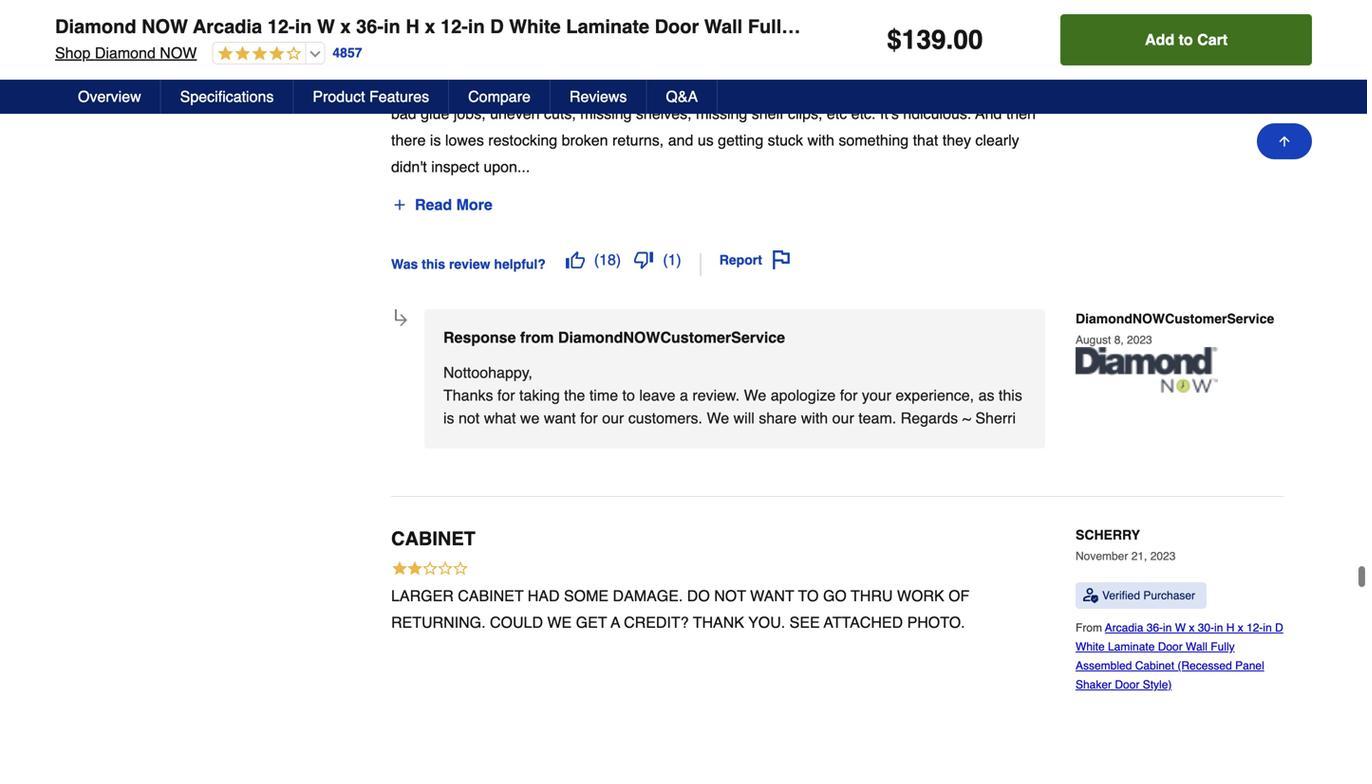 Task type: locate. For each thing, give the bounding box(es) containing it.
(recessed for arcadia 30-in w x 30-in h x 12-in d white laminate door wall fully assembled cabinet (recessed panel shaker door style)
[[1178, 57, 1232, 71]]

for up what
[[497, 387, 515, 405]]

2 vertical spatial style)
[[1143, 679, 1172, 692]]

fully inside arcadia 30-in w x 30-in h x 12-in d white laminate door wall fully assembled cabinet (recessed panel shaker door style)
[[1211, 38, 1235, 52]]

nottoohappy,
[[443, 364, 533, 382]]

$
[[887, 25, 902, 55]]

specifications
[[180, 88, 274, 105]]

1 horizontal spatial for
[[580, 410, 598, 427]]

arrow up image
[[1277, 134, 1292, 149]]

missing down aren't on the left top
[[580, 105, 632, 123]]

1 horizontal spatial of
[[453, 25, 465, 43]]

36-
[[356, 16, 384, 38], [1147, 622, 1163, 635]]

contractor
[[788, 25, 856, 43]]

missing up us
[[696, 105, 748, 123]]

diamondnowcustomerservice up diamondnow_mbci image
[[1076, 312, 1274, 327]]

0 horizontal spatial of
[[421, 52, 433, 69]]

w up 4857
[[317, 16, 335, 38]]

0 vertical spatial we
[[744, 387, 767, 405]]

1 horizontal spatial we
[[744, 387, 767, 405]]

0 horizontal spatial the
[[564, 387, 585, 405]]

is inside the lack of quality control has become outstanding. i am a contractor and have installed probably 200 of these cabinets. almost every single one has something messed up, mostly the cheap plastic mounting brackets aren't stapled on well and won't hold the countertop down. but there's bad glue jobs, uneven cuts, missing shelves, missing shelf clips, etc etc. it's ridiculous. and then there is lowes restocking broken returns, and us getting stuck with something that they clearly didn't inspect upon...
[[430, 132, 441, 149]]

4 stars image
[[213, 46, 301, 63]]

h inside arcadia 30-in w x 30-in h x 12-in d white laminate door wall fully assembled cabinet (recessed panel shaker door style)
[[1226, 19, 1235, 33]]

1 vertical spatial assembled
[[1076, 57, 1132, 71]]

1 horizontal spatial to
[[1179, 31, 1193, 48]]

0 vertical spatial diamondnowcustomerservice
[[1076, 312, 1274, 327]]

now up shop diamond now
[[142, 16, 188, 38]]

0 vertical spatial laminate
[[566, 16, 649, 38]]

fully for arcadia 30-in w x 30-in h x 12-in d white laminate door wall fully assembled cabinet (recessed panel shaker door style)
[[1211, 38, 1235, 52]]

it's
[[880, 105, 899, 123]]

0 horizontal spatial )
[[616, 251, 621, 269]]

1 vertical spatial 2023
[[1151, 550, 1176, 564]]

d inside arcadia 36-in w x 30-in h x 12-in d white laminate door wall fully assembled cabinet (recessed panel shaker door style)
[[1275, 622, 1283, 635]]

wall inside arcadia 36-in w x 30-in h x 12-in d white laminate door wall fully assembled cabinet (recessed panel shaker door style)
[[1186, 641, 1208, 654]]

1 horizontal spatial our
[[832, 410, 854, 427]]

2 vertical spatial laminate
[[1108, 641, 1155, 654]]

0 vertical spatial wall
[[704, 16, 743, 38]]

one
[[679, 52, 705, 69]]

has up almost
[[568, 25, 592, 43]]

w inside arcadia 30-in w x 30-in h x 12-in d white laminate door wall fully assembled cabinet (recessed panel shaker door style)
[[1175, 19, 1186, 33]]

2 vertical spatial assembled
[[1076, 660, 1132, 673]]

laminate for arcadia 36-in w x 30-in h x 12-in d white laminate door wall fully assembled cabinet (recessed panel shaker door style)
[[1108, 641, 1155, 654]]

with down clips, on the top right of the page
[[807, 132, 835, 149]]

(recessed down purchaser
[[1178, 660, 1232, 673]]

to inside "nottoohappy, thanks for taking the time to leave a review.  we apologize for your experience, as this is not what we want for our customers.  we will share with our team.  regards ~ sherri"
[[622, 387, 635, 405]]

shaker for 36-
[[1076, 679, 1112, 692]]

stuck
[[768, 132, 803, 149]]

the up etc
[[815, 78, 836, 96]]

to right add
[[1179, 31, 1193, 48]]

) right thumb down image in the top of the page
[[676, 251, 682, 269]]

( 1 )
[[663, 251, 682, 269]]

2 vertical spatial wall
[[1186, 641, 1208, 654]]

0 vertical spatial the
[[943, 52, 964, 69]]

of right 200 at the left top
[[421, 52, 433, 69]]

0 vertical spatial 2023
[[1127, 334, 1152, 347]]

hold
[[782, 78, 811, 96]]

36- up 4857
[[356, 16, 384, 38]]

(recessed inside arcadia 36-in w x 30-in h x 12-in d white laminate door wall fully assembled cabinet (recessed panel shaker door style)
[[1178, 660, 1232, 673]]

shaker inside arcadia 30-in w x 30-in h x 12-in d white laminate door wall fully assembled cabinet (recessed panel shaker door style)
[[1076, 76, 1112, 90]]

our left the team.
[[832, 410, 854, 427]]

assembled for arcadia 36-in w x 30-in h x 12-in d white laminate door wall fully assembled cabinet (recessed panel shaker door style)
[[1076, 660, 1132, 673]]

1 vertical spatial we
[[707, 410, 729, 427]]

a right am
[[775, 25, 784, 43]]

clearly
[[976, 132, 1019, 149]]

2 vertical spatial fully
[[1211, 641, 1235, 654]]

1 vertical spatial white
[[1076, 38, 1105, 52]]

2 vertical spatial cabinet
[[1135, 660, 1175, 673]]

36- down 'verified purchaser'
[[1147, 622, 1163, 635]]

1 vertical spatial shaker
[[1076, 76, 1112, 90]]

verified
[[1102, 590, 1140, 603]]

) for ( 1 )
[[676, 251, 682, 269]]

to right time
[[622, 387, 635, 405]]

cabinet for arcadia 30-in w x 30-in h x 12-in d white laminate door wall fully assembled cabinet (recessed panel shaker door style)
[[1135, 57, 1175, 71]]

1 vertical spatial this
[[999, 387, 1022, 405]]

2 ( from the left
[[663, 251, 668, 269]]

cart
[[1197, 31, 1228, 48]]

leave
[[639, 387, 676, 405]]

139
[[902, 25, 946, 55]]

as
[[979, 387, 995, 405]]

4857
[[333, 45, 362, 60]]

1 horizontal spatial a
[[775, 25, 784, 43]]

( 18 )
[[594, 251, 621, 269]]

we down review.
[[707, 410, 729, 427]]

0 horizontal spatial and
[[668, 132, 693, 149]]

1 vertical spatial 36-
[[1147, 622, 1163, 635]]

1 vertical spatial wall
[[1186, 38, 1208, 52]]

for left your at the bottom
[[840, 387, 858, 405]]

the down "installed"
[[943, 52, 964, 69]]

style) down add
[[1143, 76, 1172, 90]]

0 vertical spatial this
[[422, 257, 445, 272]]

0 vertical spatial and
[[860, 25, 885, 43]]

want
[[750, 588, 794, 605]]

( right thumb up icon at the top of page
[[594, 251, 599, 269]]

2 vertical spatial the
[[564, 387, 585, 405]]

(recessed inside arcadia 30-in w x 30-in h x 12-in d white laminate door wall fully assembled cabinet (recessed panel shaker door style)
[[1178, 57, 1232, 71]]

panel for arcadia 36-in w x 30-in h x 12-in d white laminate door wall fully assembled cabinet (recessed panel shaker door style)
[[1235, 660, 1265, 673]]

for
[[497, 387, 515, 405], [840, 387, 858, 405], [580, 410, 598, 427]]

0 horizontal spatial diamondnowcustomerservice
[[558, 329, 785, 347]]

w inside arcadia 36-in w x 30-in h x 12-in d white laminate door wall fully assembled cabinet (recessed panel shaker door style)
[[1175, 622, 1186, 635]]

we
[[547, 614, 572, 632]]

is inside "nottoohappy, thanks for taking the time to leave a review.  we apologize for your experience, as this is not what we want for our customers.  we will share with our team.  regards ~ sherri"
[[443, 410, 454, 427]]

to inside add to cart button
[[1179, 31, 1193, 48]]

(recessed up cheap
[[978, 16, 1073, 38]]

shaker inside arcadia 36-in w x 30-in h x 12-in d white laminate door wall fully assembled cabinet (recessed panel shaker door style)
[[1076, 679, 1112, 692]]

2 vertical spatial white
[[1076, 641, 1105, 654]]

1 vertical spatial (recessed
[[1178, 57, 1232, 71]]

1 horizontal spatial missing
[[696, 105, 748, 123]]

0 horizontal spatial we
[[707, 410, 729, 427]]

2 vertical spatial (recessed
[[1178, 660, 1232, 673]]

2023 right '21,'
[[1151, 550, 1176, 564]]

in
[[295, 16, 312, 38], [384, 16, 400, 38], [468, 16, 485, 38], [1163, 19, 1172, 33], [1214, 19, 1223, 33], [1263, 19, 1272, 33], [1163, 622, 1172, 635], [1214, 622, 1223, 635], [1263, 622, 1272, 635]]

of
[[453, 25, 465, 43], [421, 52, 433, 69]]

12- inside arcadia 36-in w x 30-in h x 12-in d white laminate door wall fully assembled cabinet (recessed panel shaker door style)
[[1247, 622, 1263, 635]]

style) for arcadia 36-in w x 30-in h x 12-in d white laminate door wall fully assembled cabinet (recessed panel shaker door style)
[[1143, 679, 1172, 692]]

1 horizontal spatial (
[[663, 251, 668, 269]]

report button
[[713, 244, 797, 276]]

product
[[313, 88, 365, 105]]

1 vertical spatial with
[[801, 410, 828, 427]]

this right the was
[[422, 257, 445, 272]]

2 vertical spatial shaker
[[1076, 679, 1112, 692]]

laminate inside arcadia 36-in w x 30-in h x 12-in d white laminate door wall fully assembled cabinet (recessed panel shaker door style)
[[1108, 641, 1155, 654]]

diamond up the shop
[[55, 16, 136, 38]]

we
[[744, 387, 767, 405], [707, 410, 729, 427]]

attached
[[824, 614, 903, 632]]

laminate for arcadia 30-in w x 30-in h x 12-in d white laminate door wall fully assembled cabinet (recessed panel shaker door style)
[[1108, 38, 1155, 52]]

arcadia 36-in w x 30-in h x 12-in d white laminate door wall fully assembled cabinet (recessed panel shaker door style) link
[[1076, 622, 1283, 692]]

d inside arcadia 30-in w x 30-in h x 12-in d white laminate door wall fully assembled cabinet (recessed panel shaker door style)
[[1275, 19, 1283, 33]]

1 horizontal spatial is
[[443, 410, 454, 427]]

now
[[142, 16, 188, 38], [160, 44, 197, 62]]

is left not
[[443, 410, 454, 427]]

cabinet inside arcadia 36-in w x 30-in h x 12-in d white laminate door wall fully assembled cabinet (recessed panel shaker door style)
[[1135, 660, 1175, 673]]

h
[[406, 16, 419, 38], [1226, 19, 1235, 33], [1226, 622, 1235, 635]]

fully
[[748, 16, 792, 38], [1211, 38, 1235, 52], [1211, 641, 1235, 654]]

0 horizontal spatial for
[[497, 387, 515, 405]]

diamond
[[55, 16, 136, 38], [95, 44, 156, 62]]

overview
[[78, 88, 141, 105]]

(recessed for arcadia 36-in w x 30-in h x 12-in d white laminate door wall fully assembled cabinet (recessed panel shaker door style)
[[1178, 660, 1232, 673]]

quality
[[470, 25, 514, 43]]

w for arcadia 36-in w x 30-in h x 12-in d white laminate door wall fully assembled cabinet (recessed panel shaker door style)
[[1175, 622, 1186, 635]]

this right as
[[999, 387, 1022, 405]]

cuts,
[[544, 105, 576, 123]]

photo.
[[907, 614, 965, 632]]

0 vertical spatial diamond
[[55, 16, 136, 38]]

larger cabinet had some damage.  do not want to go thru work of returning.  could we get a credit?  thank you.  see attached photo.
[[391, 588, 970, 632]]

30- inside arcadia 36-in w x 30-in h x 12-in d white laminate door wall fully assembled cabinet (recessed panel shaker door style)
[[1198, 622, 1214, 635]]

the up want
[[564, 387, 585, 405]]

with inside "nottoohappy, thanks for taking the time to leave a review.  we apologize for your experience, as this is not what we want for our customers.  we will share with our team.  regards ~ sherri"
[[801, 410, 828, 427]]

style) for arcadia 30-in w x 30-in h x 12-in d white laminate door wall fully assembled cabinet (recessed panel shaker door style)
[[1143, 76, 1172, 90]]

1 out of 5 stars element
[[391, 0, 472, 21]]

the
[[391, 25, 417, 43]]

2 horizontal spatial for
[[840, 387, 858, 405]]

1 horizontal spatial has
[[709, 52, 733, 69]]

1 vertical spatial panel
[[1235, 57, 1265, 71]]

returning.
[[391, 614, 486, 632]]

flag image
[[772, 251, 791, 270]]

with
[[807, 132, 835, 149], [801, 410, 828, 427]]

0 vertical spatial a
[[775, 25, 784, 43]]

0 horizontal spatial our
[[602, 410, 624, 427]]

1 vertical spatial cabinet
[[1135, 57, 1175, 71]]

0 horizontal spatial (
[[594, 251, 599, 269]]

1 vertical spatial fully
[[1211, 38, 1235, 52]]

0 horizontal spatial a
[[680, 387, 688, 405]]

30- for 36-
[[1198, 622, 1214, 635]]

2 our from the left
[[832, 410, 854, 427]]

0 vertical spatial to
[[1179, 31, 1193, 48]]

arcadia inside arcadia 36-in w x 30-in h x 12-in d white laminate door wall fully assembled cabinet (recessed panel shaker door style)
[[1105, 622, 1144, 635]]

1 ( from the left
[[594, 251, 599, 269]]

well
[[683, 78, 709, 96]]

( for 18
[[594, 251, 599, 269]]

white for arcadia 36-in w x 30-in h x 12-in d white laminate door wall fully assembled cabinet (recessed panel shaker door style)
[[1076, 641, 1105, 654]]

white left add
[[1076, 38, 1105, 52]]

2023 inside scherry november 21, 2023
[[1151, 550, 1176, 564]]

report
[[719, 253, 762, 268]]

1 vertical spatial to
[[622, 387, 635, 405]]

( right thumb down image in the top of the page
[[663, 251, 668, 269]]

panel inside arcadia 30-in w x 30-in h x 12-in d white laminate door wall fully assembled cabinet (recessed panel shaker door style)
[[1235, 57, 1265, 71]]

1 vertical spatial the
[[815, 78, 836, 96]]

x
[[340, 16, 351, 38], [425, 16, 435, 38], [1189, 19, 1195, 33], [1238, 19, 1244, 33], [1189, 622, 1195, 635], [1238, 622, 1244, 635]]

etc
[[827, 105, 847, 123]]

2023 inside "diamondnowcustomerservice august 8, 2023"
[[1127, 334, 1152, 347]]

become
[[596, 25, 650, 43]]

to
[[1179, 31, 1193, 48], [622, 387, 635, 405]]

2 ) from the left
[[676, 251, 682, 269]]

1 vertical spatial has
[[709, 52, 733, 69]]

of right lack at the top of the page
[[453, 25, 465, 43]]

and
[[860, 25, 885, 43], [713, 78, 739, 96], [668, 132, 693, 149]]

1 vertical spatial and
[[713, 78, 739, 96]]

had
[[528, 588, 560, 605]]

0 horizontal spatial missing
[[580, 105, 632, 123]]

1 vertical spatial style)
[[1143, 76, 1172, 90]]

laminate inside arcadia 30-in w x 30-in h x 12-in d white laminate door wall fully assembled cabinet (recessed panel shaker door style)
[[1108, 38, 1155, 52]]

white down the 'from'
[[1076, 641, 1105, 654]]

assembled inside arcadia 36-in w x 30-in h x 12-in d white laminate door wall fully assembled cabinet (recessed panel shaker door style)
[[1076, 660, 1132, 673]]

0 vertical spatial cabinet
[[903, 16, 973, 38]]

reviews button
[[551, 80, 647, 114]]

0 horizontal spatial this
[[422, 257, 445, 272]]

h inside arcadia 36-in w x 30-in h x 12-in d white laminate door wall fully assembled cabinet (recessed panel shaker door style)
[[1226, 622, 1235, 635]]

cabinet up 2 stars image
[[391, 528, 476, 550]]

is down the glue
[[430, 132, 441, 149]]

arcadia up 4 stars image
[[193, 16, 262, 38]]

0 horizontal spatial to
[[622, 387, 635, 405]]

purchaser
[[1144, 590, 1195, 603]]

w
[[317, 16, 335, 38], [1175, 19, 1186, 33], [1175, 622, 1186, 635]]

arcadia 36-in w x 30-in h x 12-in d white laminate door wall fully assembled cabinet (recessed panel shaker door style)
[[1076, 622, 1283, 692]]

0 vertical spatial 36-
[[356, 16, 384, 38]]

with down apologize
[[801, 410, 828, 427]]

assembled inside arcadia 30-in w x 30-in h x 12-in d white laminate door wall fully assembled cabinet (recessed panel shaker door style)
[[1076, 57, 1132, 71]]

2023 for diamondnowcustomerservice
[[1127, 334, 1152, 347]]

diamondnowcustomerservice up leave
[[558, 329, 785, 347]]

00
[[954, 25, 983, 55]]

has right one
[[709, 52, 733, 69]]

there's
[[988, 78, 1033, 96]]

0 vertical spatial is
[[430, 132, 441, 149]]

0 horizontal spatial is
[[430, 132, 441, 149]]

) left thumb down image in the top of the page
[[616, 251, 621, 269]]

0 horizontal spatial something
[[737, 52, 808, 69]]

and right well
[[713, 78, 739, 96]]

2023
[[1127, 334, 1152, 347], [1151, 550, 1176, 564]]

1 horizontal spatial diamondnowcustomerservice
[[1076, 312, 1274, 327]]

go
[[823, 588, 847, 605]]

white up cabinets. at the left of the page
[[509, 16, 561, 38]]

probably
[[987, 25, 1045, 43]]

diamondnowcustomerservice
[[1076, 312, 1274, 327], [558, 329, 785, 347]]

regards
[[901, 410, 958, 427]]

1 vertical spatial laminate
[[1108, 38, 1155, 52]]

and left us
[[668, 132, 693, 149]]

1 horizontal spatial something
[[839, 132, 909, 149]]

our down time
[[602, 410, 624, 427]]

style) inside arcadia 30-in w x 30-in h x 12-in d white laminate door wall fully assembled cabinet (recessed panel shaker door style)
[[1143, 76, 1172, 90]]

0 horizontal spatial has
[[568, 25, 592, 43]]

shelves,
[[636, 105, 692, 123]]

we
[[520, 410, 540, 427]]

w right add
[[1175, 19, 1186, 33]]

cabinet up could on the left of the page
[[458, 588, 524, 605]]

want
[[544, 410, 576, 427]]

white inside arcadia 30-in w x 30-in h x 12-in d white laminate door wall fully assembled cabinet (recessed panel shaker door style)
[[1076, 38, 1105, 52]]

0 vertical spatial white
[[509, 16, 561, 38]]

1 vertical spatial is
[[443, 410, 454, 427]]

arcadia inside arcadia 30-in w x 30-in h x 12-in d white laminate door wall fully assembled cabinet (recessed panel shaker door style)
[[1105, 19, 1144, 33]]

d for arcadia 30-in w x 30-in h x 12-in d white laminate door wall fully assembled cabinet (recessed panel shaker door style)
[[1275, 19, 1283, 33]]

inspect
[[431, 158, 479, 176]]

2023 right 8,
[[1127, 334, 1152, 347]]

w down purchaser
[[1175, 622, 1186, 635]]

something down am
[[737, 52, 808, 69]]

1 missing from the left
[[580, 105, 632, 123]]

cabinet inside arcadia 30-in w x 30-in h x 12-in d white laminate door wall fully assembled cabinet (recessed panel shaker door style)
[[1135, 57, 1175, 71]]

lack
[[422, 25, 449, 43]]

style) down 'verified purchaser'
[[1143, 679, 1172, 692]]

now up specifications on the left
[[160, 44, 197, 62]]

share
[[759, 410, 797, 427]]

something down etc.
[[839, 132, 909, 149]]

wall inside arcadia 30-in w x 30-in h x 12-in d white laminate door wall fully assembled cabinet (recessed panel shaker door style)
[[1186, 38, 1208, 52]]

verified purchaser icon image
[[1083, 589, 1099, 604]]

1 vertical spatial something
[[839, 132, 909, 149]]

d
[[490, 16, 504, 38], [1275, 19, 1283, 33], [1275, 622, 1283, 635]]

a right leave
[[680, 387, 688, 405]]

and left "$"
[[860, 25, 885, 43]]

fully inside arcadia 36-in w x 30-in h x 12-in d white laminate door wall fully assembled cabinet (recessed panel shaker door style)
[[1211, 641, 1235, 654]]

0 vertical spatial with
[[807, 132, 835, 149]]

0 horizontal spatial 36-
[[356, 16, 384, 38]]

arcadia down verified at the bottom of the page
[[1105, 622, 1144, 635]]

add to cart button
[[1061, 14, 1312, 66]]

1 horizontal spatial )
[[676, 251, 682, 269]]

we up will
[[744, 387, 767, 405]]

review.
[[693, 387, 740, 405]]

november
[[1076, 550, 1128, 564]]

returns,
[[612, 132, 664, 149]]

arrow right image
[[392, 312, 410, 330]]

style) right cart
[[1253, 16, 1305, 38]]

1 vertical spatial cabinet
[[458, 588, 524, 605]]

white inside arcadia 36-in w x 30-in h x 12-in d white laminate door wall fully assembled cabinet (recessed panel shaker door style)
[[1076, 641, 1105, 654]]

wall
[[704, 16, 743, 38], [1186, 38, 1208, 52], [1186, 641, 1208, 654]]

0 vertical spatial something
[[737, 52, 808, 69]]

diamond now arcadia 12-in w x 36-in h x 12-in d white laminate door wall fully assembled cabinet (recessed panel shaker door style)
[[55, 16, 1305, 38]]

1 ) from the left
[[616, 251, 621, 269]]

style) inside arcadia 36-in w x 30-in h x 12-in d white laminate door wall fully assembled cabinet (recessed panel shaker door style)
[[1143, 679, 1172, 692]]

1 vertical spatial a
[[680, 387, 688, 405]]

panel
[[1079, 16, 1129, 38], [1235, 57, 1265, 71], [1235, 660, 1265, 673]]

do
[[687, 588, 710, 605]]

0 vertical spatial has
[[568, 25, 592, 43]]

2 missing from the left
[[696, 105, 748, 123]]

(recessed down cart
[[1178, 57, 1232, 71]]

assembled for arcadia 30-in w x 30-in h x 12-in d white laminate door wall fully assembled cabinet (recessed panel shaker door style)
[[1076, 57, 1132, 71]]

read more button
[[391, 190, 494, 220]]

1 horizontal spatial this
[[999, 387, 1022, 405]]

have
[[889, 25, 922, 43]]

arcadia left add
[[1105, 19, 1144, 33]]

diamond up overview
[[95, 44, 156, 62]]

(
[[594, 251, 599, 269], [663, 251, 668, 269]]

panel inside arcadia 36-in w x 30-in h x 12-in d white laminate door wall fully assembled cabinet (recessed panel shaker door style)
[[1235, 660, 1265, 673]]

for down time
[[580, 410, 598, 427]]

1 vertical spatial diamond
[[95, 44, 156, 62]]



Task type: vqa. For each thing, say whether or not it's contained in the screenshot.
has
yes



Task type: describe. For each thing, give the bounding box(es) containing it.
with inside the lack of quality control has become outstanding. i am a contractor and have installed probably 200 of these cabinets. almost every single one has something messed up, mostly the cheap plastic mounting brackets aren't stapled on well and won't hold the countertop down. but there's bad glue jobs, uneven cuts, missing shelves, missing shelf clips, etc etc. it's ridiculous. and then there is lowes restocking broken returns, and us getting stuck with something that they clearly didn't inspect upon...
[[807, 132, 835, 149]]

but
[[961, 78, 984, 96]]

a
[[611, 614, 620, 632]]

h for arcadia 30-in w x 30-in h x 12-in d white laminate door wall fully assembled cabinet (recessed panel shaker door style)
[[1226, 19, 1235, 33]]

q&a button
[[647, 80, 718, 114]]

0 vertical spatial assembled
[[797, 16, 898, 38]]

will
[[734, 410, 755, 427]]

reviews
[[570, 88, 627, 105]]

2 stars image
[[391, 560, 469, 581]]

from
[[1076, 622, 1105, 635]]

200
[[391, 52, 417, 69]]

response from diamondnowcustomerservice
[[443, 329, 785, 347]]

glue
[[421, 105, 449, 123]]

w for arcadia 30-in w x 30-in h x 12-in d white laminate door wall fully assembled cabinet (recessed panel shaker door style)
[[1175, 19, 1186, 33]]

diamondnowcustomerservice august 8, 2023
[[1076, 312, 1274, 347]]

0 vertical spatial shaker
[[1135, 16, 1198, 38]]

0 vertical spatial cabinet
[[391, 528, 476, 550]]

damage.
[[613, 588, 683, 605]]

outstanding.
[[655, 25, 737, 43]]

there
[[391, 132, 426, 149]]

arcadia for arcadia 36-in w x 30-in h x 12-in d white laminate door wall fully assembled cabinet (recessed panel shaker door style)
[[1105, 622, 1144, 635]]

down.
[[916, 78, 957, 96]]

apologize
[[771, 387, 836, 405]]

shaker for 30-
[[1076, 76, 1112, 90]]

panel for arcadia 30-in w x 30-in h x 12-in d white laminate door wall fully assembled cabinet (recessed panel shaker door style)
[[1235, 57, 1265, 71]]

upon...
[[484, 158, 530, 176]]

compare
[[468, 88, 531, 105]]

.
[[946, 25, 954, 55]]

fully for arcadia 36-in w x 30-in h x 12-in d white laminate door wall fully assembled cabinet (recessed panel shaker door style)
[[1211, 641, 1235, 654]]

larger
[[391, 588, 454, 605]]

on
[[662, 78, 679, 96]]

messed
[[812, 52, 865, 69]]

team.
[[859, 410, 897, 427]]

they
[[943, 132, 971, 149]]

thumb down image
[[634, 251, 653, 270]]

d for arcadia 36-in w x 30-in h x 12-in d white laminate door wall fully assembled cabinet (recessed panel shaker door style)
[[1275, 622, 1283, 635]]

was
[[391, 257, 418, 272]]

installed
[[927, 25, 982, 43]]

clips,
[[788, 105, 823, 123]]

1 horizontal spatial the
[[815, 78, 836, 96]]

2 vertical spatial and
[[668, 132, 693, 149]]

cheap
[[968, 52, 1009, 69]]

credit?
[[624, 614, 689, 632]]

i
[[742, 25, 746, 43]]

sherri
[[975, 410, 1016, 427]]

arcadia for arcadia 30-in w x 30-in h x 12-in d white laminate door wall fully assembled cabinet (recessed panel shaker door style)
[[1105, 19, 1144, 33]]

12- inside arcadia 30-in w x 30-in h x 12-in d white laminate door wall fully assembled cabinet (recessed panel shaker door style)
[[1247, 19, 1263, 33]]

0 vertical spatial now
[[142, 16, 188, 38]]

jobs,
[[454, 105, 486, 123]]

36- inside arcadia 36-in w x 30-in h x 12-in d white laminate door wall fully assembled cabinet (recessed panel shaker door style)
[[1147, 622, 1163, 635]]

white for arcadia 30-in w x 30-in h x 12-in d white laminate door wall fully assembled cabinet (recessed panel shaker door style)
[[1076, 38, 1105, 52]]

experience,
[[896, 387, 974, 405]]

cabinet inside larger cabinet had some damage.  do not want to go thru work of returning.  could we get a credit?  thank you.  see attached photo.
[[458, 588, 524, 605]]

the inside "nottoohappy, thanks for taking the time to leave a review.  we apologize for your experience, as this is not what we want for our customers.  we will share with our team.  regards ~ sherri"
[[564, 387, 585, 405]]

0 vertical spatial fully
[[748, 16, 792, 38]]

~
[[962, 410, 971, 427]]

wall for arcadia 36-in w x 30-in h x 12-in d white laminate door wall fully assembled cabinet (recessed panel shaker door style)
[[1186, 641, 1208, 654]]

the lack of quality control has become outstanding. i am a contractor and have installed probably 200 of these cabinets. almost every single one has something messed up, mostly the cheap plastic mounting brackets aren't stapled on well and won't hold the countertop down. but there's bad glue jobs, uneven cuts, missing shelves, missing shelf clips, etc etc. it's ridiculous. and then there is lowes restocking broken returns, and us getting stuck with something that they clearly didn't inspect upon...
[[391, 25, 1045, 176]]

( for 1
[[663, 251, 668, 269]]

up,
[[869, 52, 890, 69]]

taking
[[519, 387, 560, 405]]

scherry
[[1076, 528, 1140, 543]]

your
[[862, 387, 892, 405]]

1 vertical spatial of
[[421, 52, 433, 69]]

21,
[[1132, 550, 1147, 564]]

1 our from the left
[[602, 410, 624, 427]]

0 vertical spatial style)
[[1253, 16, 1305, 38]]

add
[[1145, 31, 1175, 48]]

wall for arcadia 30-in w x 30-in h x 12-in d white laminate door wall fully assembled cabinet (recessed panel shaker door style)
[[1186, 38, 1208, 52]]

not
[[714, 588, 746, 605]]

0 vertical spatial panel
[[1079, 16, 1129, 38]]

see
[[790, 614, 820, 632]]

aren't
[[567, 78, 604, 96]]

and
[[975, 105, 1002, 123]]

brackets
[[505, 78, 563, 96]]

ridiculous.
[[903, 105, 972, 123]]

thanks
[[443, 387, 493, 405]]

$ 139 . 00
[[887, 25, 983, 55]]

control
[[518, 25, 563, 43]]

single
[[635, 52, 675, 69]]

plus image
[[392, 198, 407, 213]]

0 vertical spatial (recessed
[[978, 16, 1073, 38]]

verified purchaser
[[1102, 590, 1195, 603]]

2023 for scherry
[[1151, 550, 1176, 564]]

arcadia 30-in w x 30-in h x 12-in d white laminate door wall fully assembled cabinet (recessed panel shaker door style)
[[1076, 19, 1283, 90]]

cabinet for arcadia 36-in w x 30-in h x 12-in d white laminate door wall fully assembled cabinet (recessed panel shaker door style)
[[1135, 660, 1175, 673]]

a inside the lack of quality control has become outstanding. i am a contractor and have installed probably 200 of these cabinets. almost every single one has something messed up, mostly the cheap plastic mounting brackets aren't stapled on well and won't hold the countertop down. but there's bad glue jobs, uneven cuts, missing shelves, missing shelf clips, etc etc. it's ridiculous. and then there is lowes restocking broken returns, and us getting stuck with something that they clearly didn't inspect upon...
[[775, 25, 784, 43]]

2 horizontal spatial and
[[860, 25, 885, 43]]

august
[[1076, 334, 1111, 347]]

product features
[[313, 88, 429, 105]]

what
[[484, 410, 516, 427]]

shop diamond now
[[55, 44, 197, 62]]

1 vertical spatial diamondnowcustomerservice
[[558, 329, 785, 347]]

countertop
[[840, 78, 912, 96]]

diamondnow_mbci image
[[1076, 348, 1218, 393]]

bad
[[391, 105, 417, 123]]

time
[[590, 387, 618, 405]]

2 horizontal spatial the
[[943, 52, 964, 69]]

1 horizontal spatial and
[[713, 78, 739, 96]]

read more
[[415, 196, 493, 214]]

get
[[576, 614, 607, 632]]

add to cart
[[1145, 31, 1228, 48]]

getting
[[718, 132, 764, 149]]

you.
[[748, 614, 785, 632]]

review
[[449, 257, 490, 272]]

won't
[[743, 78, 778, 96]]

a inside "nottoohappy, thanks for taking the time to leave a review.  we apologize for your experience, as this is not what we want for our customers.  we will share with our team.  regards ~ sherri"
[[680, 387, 688, 405]]

could
[[490, 614, 543, 632]]

some
[[564, 588, 609, 605]]

0 vertical spatial of
[[453, 25, 465, 43]]

from
[[520, 329, 554, 347]]

broken
[[562, 132, 608, 149]]

then
[[1006, 105, 1036, 123]]

1 vertical spatial now
[[160, 44, 197, 62]]

thumb up image
[[566, 251, 585, 270]]

cabinets.
[[479, 52, 540, 69]]

q&a
[[666, 88, 698, 105]]

) for ( 18 )
[[616, 251, 621, 269]]

scherry november 21, 2023
[[1076, 528, 1176, 564]]

30- for 30-
[[1198, 19, 1214, 33]]

h for arcadia 36-in w x 30-in h x 12-in d white laminate door wall fully assembled cabinet (recessed panel shaker door style)
[[1226, 622, 1235, 635]]

this inside "nottoohappy, thanks for taking the time to leave a review.  we apologize for your experience, as this is not what we want for our customers.  we will share with our team.  regards ~ sherri"
[[999, 387, 1022, 405]]



